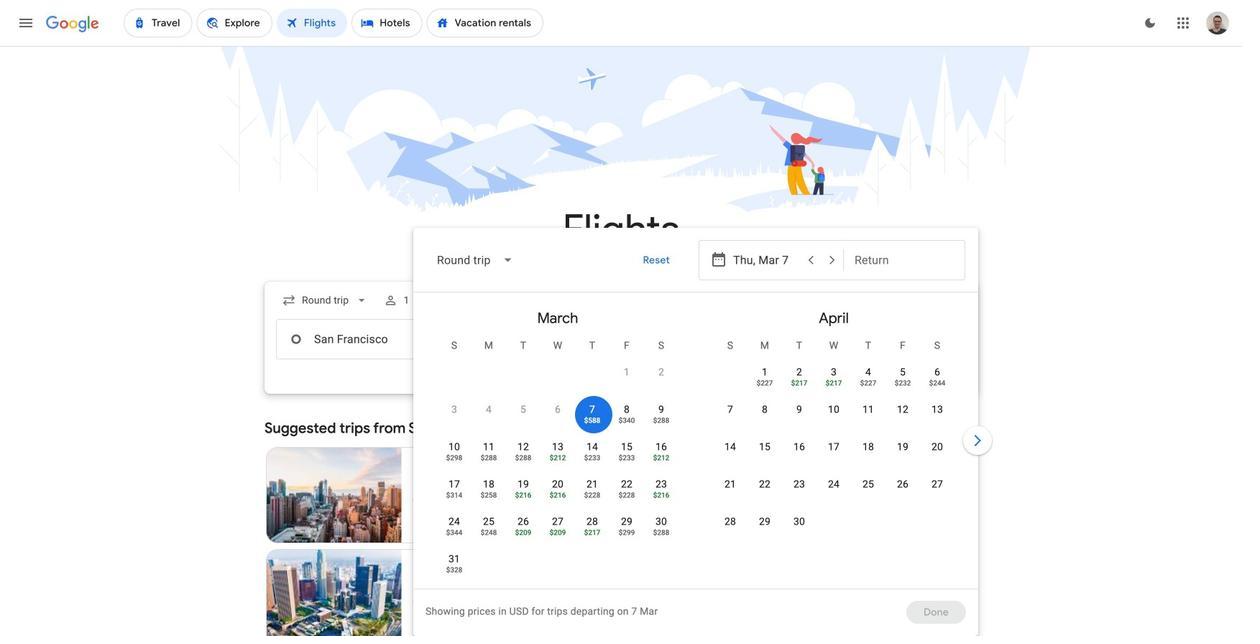 Task type: locate. For each thing, give the bounding box(es) containing it.
, 288 us dollars element
[[653, 417, 670, 424], [481, 454, 497, 462], [515, 454, 532, 462], [653, 529, 670, 536]]

0 horizontal spatial , 217 us dollars element
[[584, 529, 601, 536]]

, 212 us dollars element for wednesday, march 13, 2024 element
[[550, 454, 566, 462]]

1 , 216 us dollars element from the left
[[515, 492, 532, 499]]

1 return text field from the top
[[855, 241, 954, 280]]

1 horizontal spatial , 227 us dollars element
[[860, 380, 877, 387]]

wednesday, march 6, 2024 element
[[555, 403, 561, 417]]

0 horizontal spatial , 216 us dollars element
[[515, 492, 532, 499]]

monday, april 29, 2024 element
[[759, 515, 771, 529]]

thursday, march 21, 2024 element
[[587, 477, 598, 492]]

friday, march 8, 2024 element
[[624, 403, 630, 417]]

suggested trips from san francisco region
[[265, 411, 978, 636]]

row group
[[420, 298, 696, 587], [696, 298, 972, 583]]

saturday, march 2, 2024 element
[[659, 365, 664, 380]]

1 horizontal spatial , 228 us dollars element
[[619, 492, 635, 499]]

2 horizontal spatial , 216 us dollars element
[[653, 492, 670, 499]]

, 344 us dollars element
[[446, 529, 463, 536]]

, 228 us dollars element up friday, march 29, 2024 element
[[619, 492, 635, 499]]

2 horizontal spatial , 217 us dollars element
[[826, 380, 842, 387]]

, 216 us dollars element up saturday, march 30, 2024 element
[[653, 492, 670, 499]]

wednesday, april 10, 2024 element
[[828, 403, 840, 417]]

, 227 us dollars element up monday, april 8, 2024 element at bottom
[[757, 380, 773, 387]]

2 , 233 us dollars element from the left
[[619, 454, 635, 462]]

, 217 us dollars element for wednesday, april 3, 2024 element
[[826, 380, 842, 387]]

grid
[[420, 298, 972, 598]]

, 228 us dollars element
[[584, 492, 601, 499], [619, 492, 635, 499]]

sunday, april 28, 2024 element
[[725, 515, 736, 529]]

1 horizontal spatial , 217 us dollars element
[[791, 380, 808, 387]]

1 , 228 us dollars element from the left
[[584, 492, 601, 499]]

2 row group from the left
[[696, 298, 972, 583]]

2 , 228 us dollars element from the left
[[619, 492, 635, 499]]

monday, march 18, 2024 element
[[483, 477, 495, 492]]

tuesday, april 30, 2024 element
[[794, 515, 805, 529]]

, 209 us dollars element right , 248 us dollars element
[[515, 529, 532, 536]]

, 217 us dollars element up wednesday, april 10, 2024 element
[[826, 380, 842, 387]]

2 return text field from the top
[[855, 320, 954, 359]]

1 horizontal spatial , 212 us dollars element
[[653, 454, 670, 462]]

sunday, april 7, 2024 element
[[728, 403, 733, 417]]

, 217 us dollars element up tuesday, april 9, 2024 element
[[791, 380, 808, 387]]

1 , 209 us dollars element from the left
[[515, 529, 532, 536]]

row up thursday, april 11, 2024 element
[[748, 353, 955, 400]]

2 , 209 us dollars element from the left
[[550, 529, 566, 536]]

monday, april 15, 2024 element
[[759, 440, 771, 454]]

thursday, april 4, 2024 element
[[866, 365, 872, 380]]

, 233 us dollars element up friday, march 22, 2024 element
[[619, 454, 635, 462]]

tuesday, april 23, 2024 element
[[794, 477, 805, 492]]

, 212 us dollars element
[[550, 454, 566, 462], [653, 454, 670, 462]]

row up wednesday, march 20, 2024 element
[[437, 434, 679, 475]]

thursday, march 14, 2024 element
[[587, 440, 598, 454]]

, 212 us dollars element up saturday, march 23, 2024 element
[[653, 454, 670, 462]]

sunday, march 17, 2024 element
[[449, 477, 460, 492]]

1 horizontal spatial , 209 us dollars element
[[550, 529, 566, 536]]

saturday, march 16, 2024 element
[[656, 440, 667, 454]]

3 , 216 us dollars element from the left
[[653, 492, 670, 499]]

2 , 216 us dollars element from the left
[[550, 492, 566, 499]]

sunday, march 31, 2024 element
[[449, 552, 460, 567]]

1 , 233 us dollars element from the left
[[584, 454, 601, 462]]

2 , 212 us dollars element from the left
[[653, 454, 670, 462]]

, 209 us dollars element
[[515, 529, 532, 536], [550, 529, 566, 536]]

, 216 us dollars element for saturday, march 23, 2024 element
[[653, 492, 670, 499]]

thursday, april 25, 2024 element
[[863, 477, 874, 492]]

friday, march 15, 2024 element
[[621, 440, 633, 454]]

0 horizontal spatial , 228 us dollars element
[[584, 492, 601, 499]]

, 288 us dollars element right , 299 us dollars element
[[653, 529, 670, 536]]

sunday, march 10, 2024 element
[[449, 440, 460, 454]]

, 217 us dollars element left , 299 us dollars element
[[584, 529, 601, 536]]

swap origin and destination. image
[[473, 331, 490, 348]]

0 horizontal spatial , 233 us dollars element
[[584, 454, 601, 462]]

Flight search field
[[253, 228, 995, 636]]

, 288 us dollars element up monday, march 18, 2024 element on the bottom
[[481, 454, 497, 462]]

1 row group from the left
[[420, 298, 696, 587]]

Departure text field
[[733, 241, 800, 280]]

, 227 us dollars element
[[757, 380, 773, 387], [860, 380, 877, 387]]

0 horizontal spatial , 212 us dollars element
[[550, 454, 566, 462]]

, 233 us dollars element for "friday, march 15, 2024" 'element'
[[619, 454, 635, 462]]

monday, march 25, 2024 element
[[483, 515, 495, 529]]

, 217 us dollars element
[[791, 380, 808, 387], [826, 380, 842, 387], [584, 529, 601, 536]]

, 209 us dollars element left 187 us dollars text field
[[550, 529, 566, 536]]

0 horizontal spatial , 227 us dollars element
[[757, 380, 773, 387]]

explore destinations image
[[950, 457, 967, 474]]

monday, april 8, 2024 element
[[762, 403, 768, 417]]

None field
[[426, 243, 525, 278], [276, 288, 375, 314], [426, 243, 525, 278], [276, 288, 375, 314]]

row up saturday, march 9, 2024 element
[[610, 353, 679, 400]]

sunday, april 14, 2024 element
[[725, 440, 736, 454]]

1 , 227 us dollars element from the left
[[757, 380, 773, 387]]

, 228 us dollars element up thursday, march 28, 2024 element
[[584, 492, 601, 499]]

Return text field
[[855, 241, 954, 280], [855, 320, 954, 359]]

0 vertical spatial return text field
[[855, 241, 954, 280]]

, 216 us dollars element up tuesday, march 26, 2024 element at the left bottom of the page
[[515, 492, 532, 499]]

tuesday, april 16, 2024 element
[[794, 440, 805, 454]]

2 , 227 us dollars element from the left
[[860, 380, 877, 387]]

wednesday, april 24, 2024 element
[[828, 477, 840, 492]]

row down wednesday, april 17, 2024 element at the bottom right of the page
[[713, 471, 955, 512]]

row down monday, april 22, 2024 element
[[713, 508, 817, 549]]

tuesday, april 9, 2024 element
[[797, 403, 803, 417]]

, 233 us dollars element up thursday, march 21, 2024 element
[[584, 454, 601, 462]]

 image
[[462, 488, 465, 503]]

row up wednesday, march 13, 2024 element
[[437, 396, 679, 437]]

wednesday, march 20, 2024 element
[[552, 477, 564, 492]]

1 vertical spatial return text field
[[855, 320, 954, 359]]

, 217 us dollars element for thursday, march 28, 2024 element
[[584, 529, 601, 536]]

1 horizontal spatial , 216 us dollars element
[[550, 492, 566, 499]]

row up the wednesday, march 27, 2024 'element'
[[437, 471, 679, 512]]

, 233 us dollars element
[[584, 454, 601, 462], [619, 454, 635, 462]]

, 216 us dollars element
[[515, 492, 532, 499], [550, 492, 566, 499], [653, 492, 670, 499]]

, 212 us dollars element up wednesday, march 20, 2024 element
[[550, 454, 566, 462]]

, 227 us dollars element up thursday, april 11, 2024 element
[[860, 380, 877, 387]]

row
[[610, 353, 679, 400], [748, 353, 955, 400], [437, 396, 679, 437], [713, 396, 955, 437], [437, 434, 679, 475], [713, 434, 955, 475], [437, 471, 679, 512], [713, 471, 955, 512], [437, 508, 679, 549], [713, 508, 817, 549]]

, 258 us dollars element
[[481, 492, 497, 499]]

saturday, march 30, 2024 element
[[656, 515, 667, 529]]

saturday, march 9, 2024 element
[[659, 403, 664, 417]]

row up wednesday, april 24, 2024 element
[[713, 434, 955, 475]]

tuesday, march 19, 2024 element
[[518, 477, 529, 492]]

wednesday, april 17, 2024 element
[[828, 440, 840, 454]]

, 288 us dollars element up tuesday, march 19, 2024 element
[[515, 454, 532, 462]]

1 , 212 us dollars element from the left
[[550, 454, 566, 462]]

cell
[[886, 360, 920, 395], [920, 360, 955, 395], [886, 398, 920, 432], [920, 398, 955, 432], [886, 435, 920, 470], [920, 435, 955, 470], [886, 472, 920, 507], [920, 472, 955, 507]]

monday, april 22, 2024 element
[[759, 477, 771, 492]]

1 horizontal spatial , 233 us dollars element
[[619, 454, 635, 462]]

, 288 us dollars element up saturday, march 16, 2024 element
[[653, 417, 670, 424]]

, 216 us dollars element up the wednesday, march 27, 2024 'element'
[[550, 492, 566, 499]]

0 horizontal spatial , 209 us dollars element
[[515, 529, 532, 536]]



Task type: describe. For each thing, give the bounding box(es) containing it.
grid inside flight 'search field'
[[420, 298, 972, 598]]

187 US dollars text field
[[572, 521, 593, 534]]

tuesday, march 12, 2024 element
[[518, 440, 529, 454]]

Where from? text field
[[276, 319, 479, 360]]

, 227 us dollars element for monday, april 1, 2024 element
[[757, 380, 773, 387]]

thursday, march 28, 2024 element
[[587, 515, 598, 529]]

, 248 us dollars element
[[481, 529, 497, 536]]

, 298 us dollars element
[[446, 454, 463, 462]]

row up wednesday, april 17, 2024 element at the bottom right of the page
[[713, 396, 955, 437]]

, 209 us dollars element for tuesday, march 26, 2024 element at the left bottom of the page
[[515, 529, 532, 536]]

wednesday, march 13, 2024 element
[[552, 440, 564, 454]]

row down wednesday, march 20, 2024 element
[[437, 508, 679, 549]]

monday, april 1, 2024 element
[[762, 365, 768, 380]]

tuesday, april 2, 2024 element
[[797, 365, 803, 380]]

, 228 us dollars element for friday, march 22, 2024 element
[[619, 492, 635, 499]]

friday, march 22, 2024 element
[[621, 477, 633, 492]]

sunday, march 24, 2024 element
[[449, 515, 460, 529]]

, 216 us dollars element for tuesday, march 19, 2024 element
[[515, 492, 532, 499]]

, 217 us dollars element for tuesday, april 2, 2024 element
[[791, 380, 808, 387]]

, 209 us dollars element for the wednesday, march 27, 2024 'element'
[[550, 529, 566, 536]]

Departure text field
[[733, 320, 833, 359]]

wednesday, april 3, 2024 element
[[831, 365, 837, 380]]

change appearance image
[[1133, 6, 1168, 40]]

 image inside the suggested trips from san francisco region
[[462, 488, 465, 503]]

, 228 us dollars element for thursday, march 21, 2024 element
[[584, 492, 601, 499]]

tuesday, march 26, 2024 element
[[518, 515, 529, 529]]

main menu image
[[17, 14, 35, 32]]

monday, march 4, 2024 element
[[486, 403, 492, 417]]

, 288 us dollars element for the monday, march 11, 2024 element
[[481, 454, 497, 462]]

, 328 us dollars element
[[446, 567, 463, 574]]

friday, march 1, 2024 element
[[624, 365, 630, 380]]

sunday, march 3, 2024 element
[[452, 403, 457, 417]]

, 314 us dollars element
[[446, 492, 463, 499]]

thursday, april 18, 2024 element
[[863, 440, 874, 454]]

tuesday, march 5, 2024 element
[[521, 403, 526, 417]]

sunday, april 21, 2024 element
[[725, 477, 736, 492]]

, 288 us dollars element for saturday, march 30, 2024 element
[[653, 529, 670, 536]]

, 288 us dollars element for the tuesday, march 12, 2024 element at the left bottom of the page
[[515, 454, 532, 462]]

thursday, april 11, 2024 element
[[863, 403, 874, 417]]

, 227 us dollars element for thursday, april 4, 2024 "element"
[[860, 380, 877, 387]]

, 588 us dollars element
[[584, 417, 601, 424]]

, 340 us dollars element
[[619, 417, 635, 424]]

monday, march 11, 2024 element
[[483, 440, 495, 454]]

, 216 us dollars element for wednesday, march 20, 2024 element
[[550, 492, 566, 499]]

, 299 us dollars element
[[619, 529, 635, 536]]

wednesday, march 27, 2024 element
[[552, 515, 564, 529]]

saturday, march 23, 2024 element
[[656, 477, 667, 492]]

, 233 us dollars element for the thursday, march 14, 2024 element
[[584, 454, 601, 462]]

friday, march 29, 2024 element
[[621, 515, 633, 529]]

, 212 us dollars element for saturday, march 16, 2024 element
[[653, 454, 670, 462]]

, 288 us dollars element for saturday, march 9, 2024 element
[[653, 417, 670, 424]]

thursday, march 7, 2024, departure date. element
[[590, 403, 595, 417]]



Task type: vqa. For each thing, say whether or not it's contained in the screenshot.
the , 217 US dollars element related to Tuesday, April 2, 2024 element
yes



